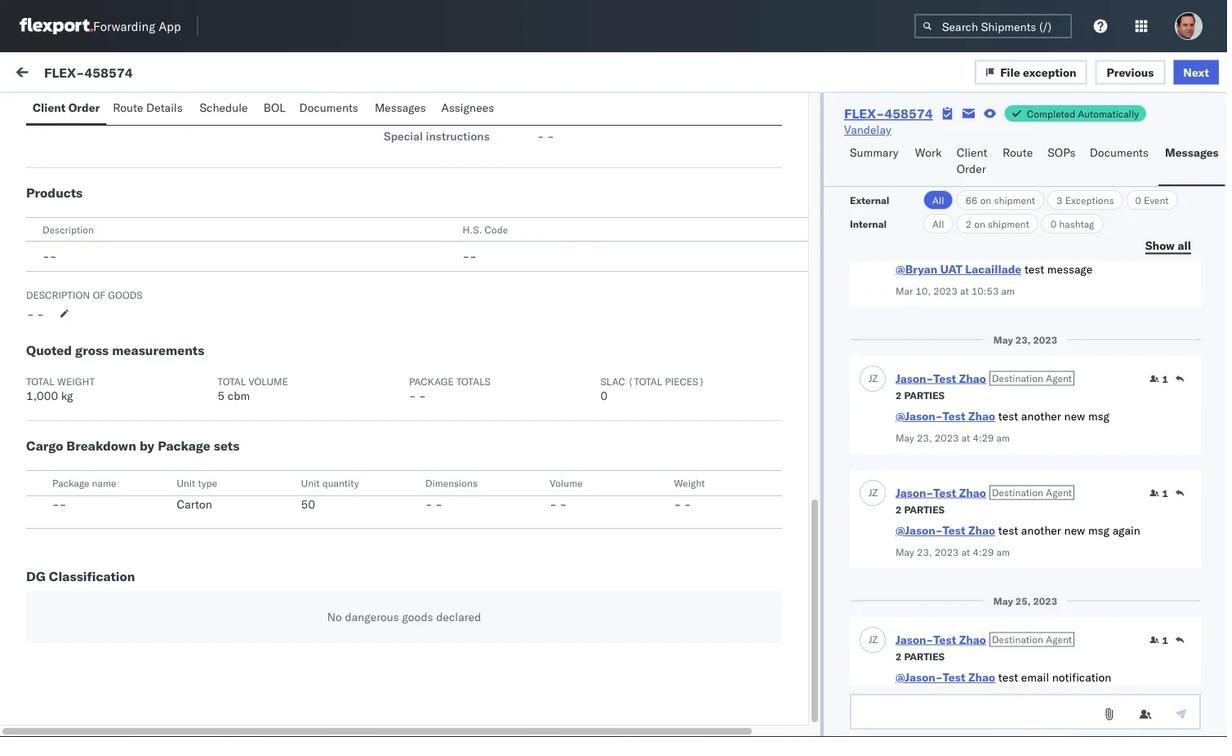 Task type: describe. For each thing, give the bounding box(es) containing it.
route details
[[113, 100, 183, 115]]

unit for unit type
[[177, 477, 195, 490]]

new for again
[[1065, 524, 1086, 538]]

are
[[68, 601, 85, 615]]

jason-test zhao destination agent for may
[[896, 371, 1072, 386]]

mar
[[896, 285, 913, 297]]

flex- 2271801
[[947, 396, 1031, 410]]

internal for internal (0)
[[110, 104, 150, 118]]

weight
[[57, 375, 95, 388]]

(total
[[628, 375, 663, 388]]

package for package name
[[52, 477, 89, 490]]

26, for you
[[437, 602, 455, 616]]

slac
[[601, 375, 626, 388]]

no for no
[[538, 89, 553, 103]]

k
[[262, 601, 269, 615]]

4 omkar savant from the top
[[79, 466, 152, 481]]

pdt for a
[[541, 232, 562, 246]]

1 resize handle column header from the left
[[389, 136, 408, 738]]

may inside @jason-test zhao test another new msg again may 23, 2023 at 4:29 am
[[896, 546, 915, 558]]

1 horizontal spatial documents
[[1090, 145, 1149, 160]]

description for description
[[42, 223, 94, 236]]

email
[[1022, 671, 1050, 685]]

0 horizontal spatial messages button
[[368, 93, 435, 125]]

details
[[146, 100, 183, 115]]

0 horizontal spatial documents
[[299, 100, 358, 115]]

notification
[[1053, 671, 1112, 685]]

message list button
[[183, 96, 267, 128]]

2 parties for again
[[896, 504, 945, 516]]

66 on shipment
[[966, 194, 1036, 206]]

on for 66
[[981, 194, 992, 206]]

been
[[352, 601, 378, 615]]

26, for latent messaging test.
[[437, 153, 455, 168]]

2 on shipment
[[966, 218, 1030, 230]]

0 vertical spatial client order button
[[26, 93, 106, 125]]

3 2 parties from the top
[[896, 651, 945, 663]]

hold
[[218, 401, 244, 415]]

am right i
[[55, 244, 71, 259]]

total for 1,000
[[26, 375, 55, 388]]

destination for again
[[992, 487, 1044, 499]]

1 button for again
[[1150, 487, 1169, 500]]

1 horizontal spatial client order button
[[950, 138, 996, 186]]

quoted gross measurements
[[26, 342, 204, 359]]

longer
[[336, 617, 368, 631]]

devan
[[177, 495, 211, 509]]

1 horizontal spatial that
[[192, 633, 213, 647]]

omkar for am
[[79, 216, 114, 230]]

zhao inside @jason-test zhao test another new msg again may 23, 2023 at 4:29 am
[[969, 524, 996, 538]]

1 for may
[[1163, 373, 1169, 385]]

0 vertical spatial flex-458574
[[44, 64, 133, 80]]

external (0)
[[26, 104, 93, 118]]

1 vertical spatial package
[[158, 438, 210, 454]]

oct 26, 2023, 4:00 pm pdt
[[416, 232, 562, 246]]

goods for dangerous
[[402, 610, 433, 624]]

pdt for latent messaging test.
[[541, 153, 562, 168]]

3 j from the top
[[869, 634, 873, 646]]

slac (total pieces) 0
[[601, 375, 705, 403]]

forwarding app
[[93, 18, 181, 34]]

0 vertical spatial documents button
[[293, 93, 368, 125]]

3 pm from the top
[[521, 396, 538, 410]]

25,
[[1016, 595, 1031, 607]]

previous
[[1107, 65, 1154, 79]]

1366815
[[981, 310, 1031, 324]]

(0) for internal (0)
[[153, 104, 174, 118]]

j for again
[[869, 487, 873, 499]]

omkar savant for am
[[79, 216, 152, 230]]

458574 up the 'vandelay' at the top of page
[[885, 105, 933, 122]]

route for route details
[[113, 100, 143, 115]]

1 horizontal spatial documents button
[[1084, 138, 1159, 186]]

is
[[74, 527, 83, 541]]

0 horizontal spatial a
[[86, 527, 92, 541]]

exception: for exception:
[[52, 401, 110, 415]]

458574 up "@jason-test zhao test email notification"
[[981, 602, 1024, 616]]

4 flex- 458574 from the top
[[947, 695, 1024, 709]]

@jason- for @jason-test zhao test email notification
[[896, 671, 943, 685]]

- - up "oct 26, 2023, 4:22 pm pdt"
[[537, 129, 555, 143]]

shipment,
[[207, 601, 259, 615]]

0 inside slac (total pieces) 0
[[601, 389, 608, 403]]

total weight 1,000 kg
[[26, 375, 95, 403]]

am inside "@bryan uat lacaillade test message mar 10, 2023 at 10:53 am"
[[1002, 285, 1015, 297]]

external for external
[[850, 194, 890, 206]]

10:53
[[972, 285, 999, 297]]

your up measurements on the left top of page
[[133, 322, 156, 337]]

3 exceptions
[[1057, 194, 1114, 206]]

4 savant from the top
[[117, 466, 152, 481]]

order for client order button to the right
[[957, 162, 986, 176]]

hold type
[[218, 401, 272, 415]]

test left email
[[999, 671, 1019, 685]]

23, inside @jason-test zhao test another new msg may 23, 2023 at 4:29 am
[[917, 432, 932, 444]]

established,
[[265, 527, 329, 541]]

description for description of goods
[[26, 289, 90, 301]]

latent
[[49, 166, 82, 181]]

savant for are
[[117, 573, 152, 587]]

list
[[240, 104, 261, 118]]

package totals - -
[[409, 375, 491, 403]]

automatically
[[1078, 107, 1139, 120]]

@bryan
[[896, 262, 938, 276]]

Search Shipments (/) text field
[[915, 14, 1072, 38]]

destination for may
[[992, 372, 1044, 384]]

work for my
[[47, 63, 89, 85]]

lacaillade
[[966, 262, 1022, 276]]

declared
[[436, 610, 481, 624]]

my work
[[16, 63, 89, 85]]

4 omkar from the top
[[79, 466, 114, 481]]

3
[[1057, 194, 1063, 206]]

new for may
[[1065, 409, 1086, 423]]

3 2 parties button from the top
[[896, 649, 945, 663]]

1 vertical spatial messages button
[[1159, 138, 1226, 186]]

assignees button
[[435, 93, 504, 125]]

warehouse
[[113, 495, 174, 509]]

messages for the leftmost messages button
[[375, 100, 426, 115]]

uat
[[941, 262, 963, 276]]

z for again
[[873, 487, 878, 499]]

work for related
[[984, 142, 1006, 154]]

oct for you
[[416, 602, 434, 616]]

dimensions
[[426, 477, 478, 490]]

has
[[331, 601, 349, 615]]

(wants
[[384, 106, 423, 120]]

foreign
[[384, 90, 424, 104]]

jason- for may
[[896, 371, 934, 386]]

show all
[[1146, 238, 1192, 252]]

4 pdt from the top
[[541, 496, 562, 510]]

messaging
[[85, 166, 140, 181]]

1 button for may
[[1150, 372, 1169, 386]]

3 omkar savant from the top
[[79, 372, 152, 387]]

volume
[[550, 477, 583, 490]]

you
[[136, 601, 154, 615]]

parties for may
[[904, 389, 945, 401]]

0 for 0 event
[[1136, 194, 1142, 206]]

total volume 5 cbm
[[218, 375, 288, 403]]

on for 2
[[975, 218, 986, 230]]

1 oct 26, 2023, 2:45 pm pdt from the top
[[416, 496, 562, 510]]

4 pm from the top
[[521, 496, 538, 510]]

expected.
[[75, 633, 126, 647]]

breakdown
[[66, 438, 136, 454]]

all
[[1178, 238, 1192, 252]]

-- for cargo breakdown by package sets
[[52, 497, 66, 512]]

code
[[485, 223, 508, 236]]

previous button
[[1096, 60, 1166, 84]]

may inside @jason-test zhao test another new msg may 23, 2023 at 4:29 am
[[896, 432, 915, 444]]

- - down volume
[[550, 497, 567, 512]]

to
[[227, 244, 237, 259]]

2 resize handle column header from the left
[[654, 136, 674, 738]]

flex- 1854269
[[947, 232, 1031, 246]]

4 2023, from the top
[[458, 496, 490, 510]]

quantity
[[322, 477, 359, 490]]

vandelay
[[845, 123, 892, 137]]

classification
[[49, 568, 135, 585]]

3 1 button from the top
[[1150, 634, 1169, 647]]

23, inside @jason-test zhao test another new msg again may 23, 2023 at 4:29 am
[[917, 546, 932, 558]]

route for route
[[1003, 145, 1033, 160]]

@jason-test zhao test another new msg may 23, 2023 at 4:29 am
[[896, 409, 1110, 444]]

all button for 66
[[924, 190, 954, 210]]

gross
[[75, 342, 109, 359]]

3 26, from the top
[[437, 396, 455, 410]]

3 parties from the top
[[904, 651, 945, 663]]

event
[[1144, 194, 1169, 206]]

your left morale!
[[284, 244, 306, 259]]

50
[[301, 497, 315, 512]]

3 2023, from the top
[[458, 396, 490, 410]]

3 jason- from the top
[[896, 633, 934, 647]]

all for 66
[[933, 194, 945, 206]]

sops button
[[1042, 138, 1084, 186]]

oct 26, 2023, 2:46 pm pdt
[[416, 396, 562, 410]]

3 z from the top
[[873, 634, 878, 646]]

2023 inside @jason-test zhao test another new msg may 23, 2023 at 4:29 am
[[935, 432, 959, 444]]

package name
[[52, 477, 116, 490]]

flexport. image
[[20, 18, 93, 34]]

weight
[[674, 477, 705, 490]]

name
[[92, 477, 116, 490]]

0 vertical spatial work
[[158, 67, 185, 81]]

oct for a
[[416, 232, 434, 246]]

may 25, 2023
[[994, 595, 1058, 607]]

-- down oct 26, 2023, 4:00 pm pdt
[[463, 249, 477, 263]]

item/shipment
[[1008, 142, 1075, 154]]

test for again
[[999, 524, 1019, 538]]

2 for 3rd 2 parties button
[[896, 651, 902, 663]]

import work
[[121, 67, 185, 81]]

2 for 2 parties button associated with may
[[896, 389, 902, 401]]

flex- 1366815
[[947, 310, 1031, 324]]

message
[[190, 104, 238, 118]]

at inside @jason-test zhao test another new msg may 23, 2023 at 4:29 am
[[962, 432, 971, 444]]

agent for again
[[1046, 487, 1072, 499]]

1 horizontal spatial a
[[103, 244, 109, 259]]

- - up quoted
[[27, 307, 44, 321]]

omkar for your
[[79, 294, 114, 309]]

test for may
[[999, 409, 1019, 423]]

0 horizontal spatial that
[[157, 601, 178, 615]]

msg for again
[[1089, 524, 1110, 538]]

schedule button
[[193, 93, 257, 125]]

- - down weight
[[674, 497, 692, 512]]

dg classification
[[26, 568, 135, 585]]

458574 down "@jason-test zhao test email notification"
[[981, 695, 1024, 709]]

internal for internal
[[850, 218, 887, 230]]

another for may
[[1022, 409, 1062, 423]]

am inside @jason-test zhao test another new msg may 23, 2023 at 4:29 am
[[997, 432, 1010, 444]]

1 flex- 458574 from the top
[[947, 153, 1024, 168]]



Task type: locate. For each thing, give the bounding box(es) containing it.
0 vertical spatial on
[[981, 194, 992, 206]]

0 vertical spatial 2:45
[[493, 496, 518, 510]]

1 vertical spatial 0
[[1051, 218, 1057, 230]]

1 2023, from the top
[[458, 153, 490, 168]]

your up note
[[181, 601, 204, 615]]

1 2:45 from the top
[[493, 496, 518, 510]]

0 horizontal spatial package
[[52, 477, 89, 490]]

4:29 up may 25, 2023
[[973, 546, 994, 558]]

flex-458574 up the 'vandelay' at the top of page
[[845, 105, 933, 122]]

2 pm from the top
[[521, 232, 538, 246]]

messages button up special
[[368, 93, 435, 125]]

agent up @jason-test zhao test another new msg again may 23, 2023 at 4:29 am
[[1046, 487, 1072, 499]]

instructions
[[426, 129, 490, 143]]

oct down the special instructions
[[416, 153, 434, 168]]

all up uat
[[933, 218, 945, 230]]

we are notifying you that your shipment, k & k, devan has been takes longer than expected. please note that this may impact your shipment's
[[49, 601, 383, 647]]

0 vertical spatial messages button
[[368, 93, 435, 125]]

oct left h.s.
[[416, 232, 434, 246]]

delay
[[214, 495, 245, 509]]

am right 10:53 at the right of the page
[[1002, 285, 1015, 297]]

0 vertical spatial internal
[[110, 104, 150, 118]]

am
[[55, 244, 71, 259], [1002, 285, 1015, 297], [997, 432, 1010, 444], [997, 546, 1010, 558]]

5
[[218, 389, 225, 403]]

oct 26, 2023, 2:45 pm pdt
[[416, 496, 562, 510], [416, 602, 562, 616]]

1 horizontal spatial package
[[158, 438, 210, 454]]

1 vertical spatial oct 26, 2023, 2:45 pm pdt
[[416, 602, 562, 616]]

client down my work
[[33, 100, 66, 115]]

shipment for 2 on shipment
[[988, 218, 1030, 230]]

1 vertical spatial j
[[869, 487, 873, 499]]

@jason- inside @jason-test zhao test another new msg may 23, 2023 at 4:29 am
[[896, 409, 943, 423]]

0 vertical spatial j
[[869, 372, 873, 385]]

pdt
[[541, 153, 562, 168], [541, 232, 562, 246], [541, 396, 562, 410], [541, 496, 562, 510], [541, 602, 562, 616]]

0 left hashtag on the right top
[[1051, 218, 1057, 230]]

0 horizontal spatial (0)
[[72, 104, 93, 118]]

at inside @jason-test zhao test another new msg again may 23, 2023 at 4:29 am
[[962, 546, 971, 558]]

another inside @jason-test zhao test another new msg again may 23, 2023 at 4:29 am
[[1022, 524, 1062, 538]]

agent up notification
[[1046, 634, 1072, 646]]

2
[[966, 218, 972, 230], [896, 389, 902, 401], [896, 504, 902, 516], [896, 651, 902, 663]]

5 oct from the top
[[416, 602, 434, 616]]

new inside @jason-test zhao test another new msg again may 23, 2023 at 4:29 am
[[1065, 524, 1086, 538]]

2 4:29 from the top
[[973, 546, 994, 558]]

2 unit from the left
[[301, 477, 320, 490]]

z for may
[[873, 372, 878, 385]]

oct for latent messaging test.
[[416, 153, 434, 168]]

0 vertical spatial route
[[113, 100, 143, 115]]

0 vertical spatial @jason-
[[896, 409, 943, 423]]

omkar up whatever
[[79, 294, 114, 309]]

2 all button from the top
[[924, 214, 954, 234]]

will
[[350, 527, 367, 541]]

1 another from the top
[[1022, 409, 1062, 423]]

3 jason-test zhao destination agent from the top
[[896, 633, 1072, 647]]

j z for again
[[869, 487, 878, 499]]

external inside button
[[26, 104, 69, 118]]

4 26, from the top
[[437, 496, 455, 510]]

0 horizontal spatial work
[[47, 63, 89, 85]]

messages up 'event' at the right of the page
[[1166, 145, 1219, 160]]

0 vertical spatial client order
[[33, 100, 100, 115]]

1 1 button from the top
[[1150, 372, 1169, 386]]

5 2023, from the top
[[458, 602, 490, 616]]

0 for 0 hashtag
[[1051, 218, 1057, 230]]

description
[[42, 223, 94, 236], [26, 289, 90, 301]]

with
[[172, 527, 194, 541]]

work up the external (0)
[[47, 63, 89, 85]]

am inside @jason-test zhao test another new msg again may 23, 2023 at 4:29 am
[[997, 546, 1010, 558]]

2 parties button for may
[[896, 388, 945, 402]]

bol
[[264, 100, 286, 115]]

description up i
[[42, 223, 94, 236]]

parties for again
[[904, 504, 945, 516]]

savant right of on the top of the page
[[117, 294, 152, 309]]

shipment up 1854269
[[988, 218, 1030, 230]]

2 vertical spatial j z
[[869, 634, 878, 646]]

0 vertical spatial destination
[[992, 372, 1044, 384]]

1 horizontal spatial 0
[[1051, 218, 1057, 230]]

1 vertical spatial description
[[26, 289, 90, 301]]

test inside @jason-test zhao test another new msg may 23, 2023 at 4:29 am
[[943, 409, 966, 423]]

savant up commendation
[[117, 216, 152, 230]]

no up shipment's
[[327, 610, 342, 624]]

2 oct 26, 2023, 2:45 pm pdt from the top
[[416, 602, 562, 616]]

and
[[149, 527, 169, 541]]

oct left the 2:46
[[416, 396, 434, 410]]

on up flex- 1854269
[[975, 218, 986, 230]]

1 @jason-test zhao button from the top
[[896, 409, 996, 423]]

omkar down gross
[[79, 372, 114, 387]]

morale!
[[309, 244, 348, 259]]

2023 inside @jason-test zhao test another new msg again may 23, 2023 at 4:29 am
[[935, 546, 959, 558]]

omkar up notifying
[[79, 573, 114, 587]]

work
[[47, 63, 89, 85], [984, 142, 1006, 154]]

msg inside @jason-test zhao test another new msg may 23, 2023 at 4:29 am
[[1089, 409, 1110, 423]]

2023 inside "@bryan uat lacaillade test message mar 10, 2023 at 10:53 am"
[[934, 285, 958, 297]]

1854269
[[981, 232, 1031, 246]]

omkar savant up notifying
[[79, 573, 152, 587]]

package left totals
[[409, 375, 454, 388]]

am up may 25, 2023
[[997, 546, 1010, 558]]

None text field
[[850, 694, 1201, 730]]

@jason-test zhao button for may
[[896, 409, 996, 423]]

1 vertical spatial msg
[[1089, 524, 1110, 538]]

shipment for 66 on shipment
[[994, 194, 1036, 206]]

jason- for again
[[896, 486, 934, 500]]

1 vertical spatial @jason-
[[896, 524, 943, 538]]

2 vertical spatial jason-
[[896, 633, 934, 647]]

route left sops
[[1003, 145, 1033, 160]]

all button for 2
[[924, 214, 954, 234]]

5 omkar savant from the top
[[79, 573, 152, 587]]

vandelay link
[[845, 122, 892, 138]]

1 j z from the top
[[869, 372, 878, 385]]

jason-test zhao destination agent up flex- 2271801
[[896, 371, 1072, 386]]

@jason- for @jason-test zhao test another new msg may 23, 2023 at 4:29 am
[[896, 409, 943, 423]]

4 resize handle column header from the left
[[1186, 136, 1206, 738]]

on right the 66
[[981, 194, 992, 206]]

jason-test zhao destination agent up @jason-test zhao test another new msg again may 23, 2023 at 4:29 am
[[896, 486, 1072, 500]]

jason-test zhao destination agent up "@jason-test zhao test email notification"
[[896, 633, 1072, 647]]

26, left h.s.
[[437, 232, 455, 246]]

0 vertical spatial this
[[197, 527, 216, 541]]

test inside @jason-test zhao test another new msg may 23, 2023 at 4:29 am
[[999, 409, 1019, 423]]

1 vertical spatial documents
[[1090, 145, 1149, 160]]

26, down the special instructions
[[437, 153, 455, 168]]

@jason- for @jason-test zhao test another new msg again may 23, 2023 at 4:29 am
[[896, 524, 943, 538]]

1 vertical spatial that
[[192, 633, 213, 647]]

-- up this
[[52, 497, 66, 512]]

jason-test zhao button for again
[[896, 486, 987, 500]]

458574 down the forwarding app link
[[84, 64, 133, 80]]

(0) inside button
[[72, 104, 93, 118]]

0 horizontal spatial client order button
[[26, 93, 106, 125]]

4:29 down flex- 2271801
[[973, 432, 994, 444]]

0 vertical spatial parties
[[904, 389, 945, 401]]

-- for products
[[42, 249, 57, 263]]

h.s. code
[[463, 223, 508, 236]]

5 pdt from the top
[[541, 602, 562, 616]]

1 vertical spatial exception:
[[52, 495, 110, 509]]

1 oct from the top
[[416, 153, 434, 168]]

client for client order button to the top
[[33, 100, 66, 115]]

26, down dimensions
[[437, 496, 455, 510]]

2271801
[[981, 396, 1031, 410]]

3 destination from the top
[[992, 634, 1044, 646]]

bol button
[[257, 93, 293, 125]]

1 vertical spatial 1
[[1163, 487, 1169, 499]]

oct left declared
[[416, 602, 434, 616]]

package for package totals - -
[[409, 375, 454, 388]]

pdt for you
[[541, 602, 562, 616]]

1 vertical spatial 2:45
[[493, 602, 518, 616]]

test up 25,
[[999, 524, 1019, 538]]

1 for again
[[1163, 487, 1169, 499]]

0 vertical spatial documents
[[299, 100, 358, 115]]

a right filing
[[103, 244, 109, 259]]

1 vertical spatial flex-458574
[[845, 105, 933, 122]]

at
[[961, 285, 969, 297], [962, 432, 971, 444], [962, 546, 971, 558]]

we
[[49, 601, 65, 615]]

2 vertical spatial 23,
[[917, 546, 932, 558]]

2 horizontal spatial package
[[409, 375, 454, 388]]

special
[[384, 129, 423, 143]]

work right import
[[158, 67, 185, 81]]

5 savant from the top
[[117, 573, 152, 587]]

forwarding
[[93, 18, 155, 34]]

458574 up 66 on shipment
[[981, 153, 1024, 168]]

zhao inside @jason-test zhao test another new msg may 23, 2023 at 4:29 am
[[969, 409, 996, 423]]

3 @jason-test zhao button from the top
[[896, 671, 996, 685]]

savant down quoted gross measurements
[[117, 372, 152, 387]]

your down 'takes'
[[301, 633, 324, 647]]

2 2 parties button from the top
[[896, 502, 945, 516]]

1 vertical spatial new
[[1065, 524, 1086, 538]]

1 msg from the top
[[1089, 409, 1110, 423]]

jason-test zhao destination agent for again
[[896, 486, 1072, 500]]

1 horizontal spatial flex-458574
[[845, 105, 933, 122]]

internal inside button
[[110, 104, 150, 118]]

3 savant from the top
[[117, 372, 152, 387]]

1 pdt from the top
[[541, 153, 562, 168]]

message list
[[190, 104, 261, 118]]

0 vertical spatial a
[[103, 244, 109, 259]]

1 total from the left
[[26, 375, 55, 388]]

0 vertical spatial agent
[[1046, 372, 1072, 384]]

1 vertical spatial jason-
[[896, 486, 934, 500]]

import work button
[[121, 67, 185, 81]]

2:45
[[493, 496, 518, 510], [493, 602, 518, 616]]

0 vertical spatial no
[[538, 89, 553, 103]]

0 horizontal spatial client
[[33, 100, 66, 115]]

4:29 inside @jason-test zhao test another new msg again may 23, 2023 at 4:29 am
[[973, 546, 994, 558]]

omkar savant for are
[[79, 573, 152, 587]]

@jason- inside @jason-test zhao test another new msg again may 23, 2023 at 4:29 am
[[896, 524, 943, 538]]

3 agent from the top
[[1046, 634, 1072, 646]]

oct down dimensions
[[416, 496, 434, 510]]

2 parties from the top
[[904, 504, 945, 516]]

documents down automatically
[[1090, 145, 1149, 160]]

order down related
[[957, 162, 986, 176]]

0 horizontal spatial client order
[[33, 100, 100, 115]]

test inside @jason-test zhao test another new msg again may 23, 2023 at 4:29 am
[[943, 524, 966, 538]]

2 2023, from the top
[[458, 232, 490, 246]]

2 vertical spatial jason-test zhao button
[[896, 633, 987, 647]]

external down summary button
[[850, 194, 890, 206]]

another for again
[[1022, 524, 1062, 538]]

0 vertical spatial jason-test zhao destination agent
[[896, 371, 1072, 386]]

cbm
[[228, 389, 250, 403]]

oct 26, 2023, 4:22 pm pdt
[[416, 153, 562, 168]]

0 vertical spatial 1
[[1163, 373, 1169, 385]]

goods left declared
[[402, 610, 433, 624]]

0 vertical spatial that
[[157, 601, 178, 615]]

please
[[129, 633, 163, 647]]

2 total from the left
[[218, 375, 246, 388]]

jason-
[[896, 371, 934, 386], [896, 486, 934, 500], [896, 633, 934, 647]]

2 for again's 2 parties button
[[896, 504, 902, 516]]

test inside "@bryan uat lacaillade test message mar 10, 2023 at 10:53 am"
[[1025, 262, 1045, 276]]

2 vertical spatial jason-test zhao destination agent
[[896, 633, 1072, 647]]

1 vertical spatial 2 parties
[[896, 504, 945, 516]]

test inside @jason-test zhao test another new msg again may 23, 2023 at 4:29 am
[[999, 524, 1019, 538]]

exception: down weight
[[52, 401, 110, 415]]

3 resize handle column header from the left
[[920, 136, 940, 738]]

2 vertical spatial 0
[[601, 389, 608, 403]]

2 2:45 from the top
[[493, 602, 518, 616]]

unit quantity
[[301, 477, 359, 490]]

flex-458574 link
[[845, 105, 933, 122]]

1 @jason- from the top
[[896, 409, 943, 423]]

1 vertical spatial all button
[[924, 214, 954, 234]]

1 parties from the top
[[904, 389, 945, 401]]

5 pm from the top
[[521, 602, 538, 616]]

exceptions
[[1066, 194, 1114, 206]]

1 jason- from the top
[[896, 371, 934, 386]]

shipment
[[994, 194, 1036, 206], [988, 218, 1030, 230]]

0 vertical spatial at
[[961, 285, 969, 297]]

a right is
[[86, 527, 92, 541]]

1 vertical spatial work
[[984, 142, 1006, 154]]

0 horizontal spatial unit
[[177, 477, 195, 490]]

2 parties button for again
[[896, 502, 945, 516]]

(0) for external (0)
[[72, 104, 93, 118]]

goods right of on the top of the page
[[108, 289, 143, 301]]

pm for latent messaging test.
[[521, 153, 538, 168]]

another inside @jason-test zhao test another new msg may 23, 2023 at 4:29 am
[[1022, 409, 1062, 423]]

show
[[1146, 238, 1175, 252]]

omkar
[[79, 216, 114, 230], [79, 294, 114, 309], [79, 372, 114, 387], [79, 466, 114, 481], [79, 573, 114, 587]]

0 vertical spatial 0
[[1136, 194, 1142, 206]]

note
[[166, 633, 190, 647]]

0 horizontal spatial messages
[[375, 100, 426, 115]]

1 vertical spatial no
[[327, 610, 342, 624]]

2 flex- 458574 from the top
[[947, 496, 1024, 510]]

0 horizontal spatial documents button
[[293, 93, 368, 125]]

1 horizontal spatial (0)
[[153, 104, 174, 118]]

client order up the 66
[[957, 145, 988, 176]]

this is a great deal and with this contract established, we will
[[49, 527, 367, 541]]

@jason-test zhao test email notification
[[896, 671, 1112, 685]]

2 vertical spatial 2 parties button
[[896, 649, 945, 663]]

entry)
[[449, 106, 484, 120]]

0 vertical spatial z
[[873, 372, 878, 385]]

2023, for latent messaging test.
[[458, 153, 490, 168]]

5 omkar from the top
[[79, 573, 114, 587]]

test down may 23, 2023
[[999, 409, 1019, 423]]

omkar savant
[[79, 216, 152, 230], [79, 294, 152, 309], [79, 372, 152, 387], [79, 466, 152, 481], [79, 573, 152, 587]]

1 vertical spatial jason-test zhao button
[[896, 486, 987, 500]]

type
[[246, 401, 272, 415]]

at inside "@bryan uat lacaillade test message mar 10, 2023 at 10:53 am"
[[961, 285, 969, 297]]

package left name
[[52, 477, 89, 490]]

0 left 'event' at the right of the page
[[1136, 194, 1142, 206]]

package right by
[[158, 438, 210, 454]]

2 all from the top
[[933, 218, 945, 230]]

2 oct from the top
[[416, 232, 434, 246]]

1 vertical spatial another
[[1022, 524, 1062, 538]]

1 vertical spatial 23,
[[917, 432, 932, 444]]

another up may 25, 2023
[[1022, 524, 1062, 538]]

agent for may
[[1046, 372, 1072, 384]]

2 vertical spatial agent
[[1046, 634, 1072, 646]]

0 vertical spatial description
[[42, 223, 94, 236]]

documents
[[299, 100, 358, 115], [1090, 145, 1149, 160]]

2 vertical spatial destination
[[992, 634, 1044, 646]]

notifying
[[88, 601, 133, 615]]

order for client order button to the top
[[68, 100, 100, 115]]

2 26, from the top
[[437, 232, 455, 246]]

no for no dangerous goods declared
[[327, 610, 342, 624]]

messages for messages button to the bottom
[[1166, 145, 1219, 160]]

0 vertical spatial 2 parties button
[[896, 388, 945, 402]]

am down 2271801
[[997, 432, 1010, 444]]

exception: down the package name
[[52, 495, 110, 509]]

flex-458574 down the forwarding app link
[[44, 64, 133, 80]]

2 j z from the top
[[869, 487, 878, 499]]

2 j from the top
[[869, 487, 873, 499]]

2 omkar savant from the top
[[79, 294, 152, 309]]

sets
[[214, 438, 240, 454]]

new left again
[[1065, 524, 1086, 538]]

2 agent from the top
[[1046, 487, 1072, 499]]

omkar down breakdown
[[79, 466, 114, 481]]

1 horizontal spatial external
[[850, 194, 890, 206]]

package inside package totals - -
[[409, 375, 454, 388]]

26, for a
[[437, 232, 455, 246]]

1 vertical spatial internal
[[850, 218, 887, 230]]

0 horizontal spatial no
[[327, 610, 342, 624]]

than
[[49, 633, 73, 647]]

test.
[[143, 166, 166, 181]]

exception: for exception: warehouse devan delay
[[52, 495, 110, 509]]

2 savant from the top
[[117, 294, 152, 309]]

file exception button
[[975, 60, 1088, 84], [975, 60, 1088, 84]]

measurements
[[112, 342, 204, 359]]

omkar savant up quoted gross measurements
[[79, 294, 152, 309]]

- - down dimensions
[[426, 497, 443, 512]]

1 horizontal spatial goods
[[402, 610, 433, 624]]

total up 'cbm'
[[218, 375, 246, 388]]

new inside @jason-test zhao test another new msg may 23, 2023 at 4:29 am
[[1065, 409, 1086, 423]]

that right note
[[192, 633, 213, 647]]

devan
[[297, 601, 328, 615]]

savant for your
[[117, 294, 152, 309]]

0 horizontal spatial route
[[113, 100, 143, 115]]

0 horizontal spatial 0
[[601, 389, 608, 403]]

may 23, 2023
[[994, 334, 1058, 346]]

route details button
[[106, 93, 193, 125]]

3 pdt from the top
[[541, 396, 562, 410]]

0 vertical spatial work
[[47, 63, 89, 85]]

route button
[[996, 138, 1042, 186]]

2 @jason-test zhao button from the top
[[896, 524, 996, 538]]

0 horizontal spatial work
[[158, 67, 185, 81]]

26, right "dangerous"
[[437, 602, 455, 616]]

3 oct from the top
[[416, 396, 434, 410]]

1 j from the top
[[869, 372, 873, 385]]

total
[[26, 375, 55, 388], [218, 375, 246, 388]]

client order for client order button to the top
[[33, 100, 100, 115]]

3 1 from the top
[[1163, 634, 1169, 646]]

--
[[42, 249, 57, 263], [463, 249, 477, 263], [52, 497, 66, 512]]

savant for am
[[117, 216, 152, 230]]

1 new from the top
[[1065, 409, 1086, 423]]

2 vertical spatial 1 button
[[1150, 634, 1169, 647]]

savant
[[117, 216, 152, 230], [117, 294, 152, 309], [117, 372, 152, 387], [117, 466, 152, 481], [117, 573, 152, 587]]

@jason-test zhao button for again
[[896, 524, 996, 538]]

2 jason-test zhao button from the top
[[896, 486, 987, 500]]

0 vertical spatial client
[[33, 100, 66, 115]]

goods for of
[[108, 289, 143, 301]]

2 z from the top
[[873, 487, 878, 499]]

external down my work
[[26, 104, 69, 118]]

this right 'with'
[[197, 527, 216, 541]]

5 26, from the top
[[437, 602, 455, 616]]

2 1 from the top
[[1163, 487, 1169, 499]]

client for client order button to the right
[[957, 145, 988, 160]]

summary button
[[844, 138, 909, 186]]

flex- 458574 up the 66
[[947, 153, 1024, 168]]

msg inside @jason-test zhao test another new msg again may 23, 2023 at 4:29 am
[[1089, 524, 1110, 538]]

destination up @jason-test zhao test another new msg again may 23, 2023 at 4:29 am
[[992, 487, 1044, 499]]

1 all from the top
[[933, 194, 945, 206]]

exception:
[[52, 401, 110, 415], [52, 495, 110, 509]]

that right you
[[157, 601, 178, 615]]

client order button up the 66
[[950, 138, 996, 186]]

2 omkar from the top
[[79, 294, 114, 309]]

message
[[1048, 262, 1093, 276]]

1 savant from the top
[[117, 216, 152, 230]]

total up 1,000 on the left
[[26, 375, 55, 388]]

client order for client order button to the right
[[957, 145, 988, 176]]

client order
[[33, 100, 100, 115], [957, 145, 988, 176]]

458574 up @jason-test zhao test another new msg again may 23, 2023 at 4:29 am
[[981, 496, 1024, 510]]

test for 2023
[[1025, 262, 1045, 276]]

description up whatever
[[26, 289, 90, 301]]

resize handle column header
[[389, 136, 408, 738], [654, 136, 674, 738], [920, 136, 940, 738], [1186, 136, 1206, 738]]

omkar savant for your
[[79, 294, 152, 309]]

0 vertical spatial all
[[933, 194, 945, 206]]

quoted
[[26, 342, 72, 359]]

file
[[1001, 65, 1021, 79]]

jason-test zhao button for may
[[896, 371, 987, 386]]

1 button
[[1150, 372, 1169, 386], [1150, 487, 1169, 500], [1150, 634, 1169, 647]]

takes
[[305, 617, 333, 631]]

1 26, from the top
[[437, 153, 455, 168]]

0 vertical spatial 23,
[[1016, 334, 1031, 346]]

omkar for are
[[79, 573, 114, 587]]

cargo breakdown by package sets
[[26, 438, 240, 454]]

omkar savant up filing
[[79, 216, 152, 230]]

this left "may"
[[216, 633, 236, 647]]

2 new from the top
[[1065, 524, 1086, 538]]

documents right bol button
[[299, 100, 358, 115]]

0 horizontal spatial external
[[26, 104, 69, 118]]

1 vertical spatial a
[[86, 527, 92, 541]]

destination down 25,
[[992, 634, 1044, 646]]

flex- 458574 down "@jason-test zhao test email notification"
[[947, 695, 1024, 709]]

sops
[[1048, 145, 1076, 160]]

j for may
[[869, 372, 873, 385]]

(0) inside button
[[153, 104, 174, 118]]

work inside button
[[915, 145, 942, 160]]

all button
[[924, 190, 954, 210], [924, 214, 954, 234]]

10,
[[916, 285, 931, 297]]

2 jason-test zhao destination agent from the top
[[896, 486, 1072, 500]]

3 j z from the top
[[869, 634, 878, 646]]

j z for may
[[869, 372, 878, 385]]

whatever
[[49, 322, 98, 337]]

26,
[[437, 153, 455, 168], [437, 232, 455, 246], [437, 396, 455, 410], [437, 496, 455, 510], [437, 602, 455, 616]]

1 vertical spatial z
[[873, 487, 878, 499]]

2 @jason- from the top
[[896, 524, 943, 538]]

omkar savant down breakdown
[[79, 466, 152, 481]]

1 1 from the top
[[1163, 373, 1169, 385]]

0 horizontal spatial order
[[68, 100, 100, 115]]

2 parties for may
[[896, 389, 945, 401]]

3 @jason- from the top
[[896, 671, 943, 685]]

h.s.
[[463, 223, 482, 236]]

-- left filing
[[42, 249, 57, 263]]

2 1 button from the top
[[1150, 487, 1169, 500]]

2 (0) from the left
[[153, 104, 174, 118]]

flex- 458574
[[947, 153, 1024, 168], [947, 496, 1024, 510], [947, 602, 1024, 616], [947, 695, 1024, 709]]

products
[[26, 185, 83, 201]]

msg for may
[[1089, 409, 1110, 423]]

client order button down my work
[[26, 93, 106, 125]]

2023, for you
[[458, 602, 490, 616]]

1 omkar savant from the top
[[79, 216, 152, 230]]

2 destination from the top
[[992, 487, 1044, 499]]

documents button up 0 event
[[1084, 138, 1159, 186]]

3 jason-test zhao button from the top
[[896, 633, 987, 647]]

4:29 inside @jason-test zhao test another new msg may 23, 2023 at 4:29 am
[[973, 432, 994, 444]]

my
[[16, 63, 42, 85]]

that
[[157, 601, 178, 615], [192, 633, 213, 647]]

0 vertical spatial @jason-test zhao button
[[896, 409, 996, 423]]

1 unit from the left
[[177, 477, 195, 490]]

this inside we are notifying you that your shipment, k & k, devan has been takes longer than expected. please note that this may impact your shipment's
[[216, 633, 236, 647]]

foreign trade zone (wants ftz entry)
[[384, 90, 486, 120]]

total inside total volume 5 cbm
[[218, 375, 246, 388]]

4 oct from the top
[[416, 496, 434, 510]]

import
[[121, 67, 155, 81]]

2 msg from the top
[[1089, 524, 1110, 538]]

3 omkar from the top
[[79, 372, 114, 387]]

client
[[33, 100, 66, 115], [957, 145, 988, 160]]

1 vertical spatial work
[[915, 145, 942, 160]]

no right the zone
[[538, 89, 553, 103]]

2 vertical spatial at
[[962, 546, 971, 558]]

1 vertical spatial goods
[[402, 610, 433, 624]]

pm for you
[[521, 602, 538, 616]]

documents button
[[293, 93, 368, 125], [1084, 138, 1159, 186]]

0 vertical spatial all button
[[924, 190, 954, 210]]

1 vertical spatial destination
[[992, 487, 1044, 499]]

1 4:29 from the top
[[973, 432, 994, 444]]

total inside total weight 1,000 kg
[[26, 375, 55, 388]]

dg
[[26, 568, 46, 585]]

unit for unit quantity
[[301, 477, 320, 490]]

0 vertical spatial messages
[[375, 100, 426, 115]]

no
[[538, 89, 553, 103], [327, 610, 342, 624]]

1 omkar from the top
[[79, 216, 114, 230]]

0 vertical spatial 4:29
[[973, 432, 994, 444]]

all button up uat
[[924, 214, 954, 234]]

3 flex- 458574 from the top
[[947, 602, 1024, 616]]

all for 2
[[933, 218, 945, 230]]

1 destination from the top
[[992, 372, 1044, 384]]

flex-
[[44, 64, 84, 80], [845, 105, 885, 122], [947, 153, 981, 168], [947, 232, 981, 246], [947, 310, 981, 324], [947, 396, 981, 410], [947, 496, 981, 510], [947, 602, 981, 616], [947, 695, 981, 709]]

destination up 2271801
[[992, 372, 1044, 384]]

2023, for a
[[458, 232, 490, 246]]

agent
[[1046, 372, 1072, 384], [1046, 487, 1072, 499], [1046, 634, 1072, 646]]



Task type: vqa. For each thing, say whether or not it's contained in the screenshot.
SERVICES
no



